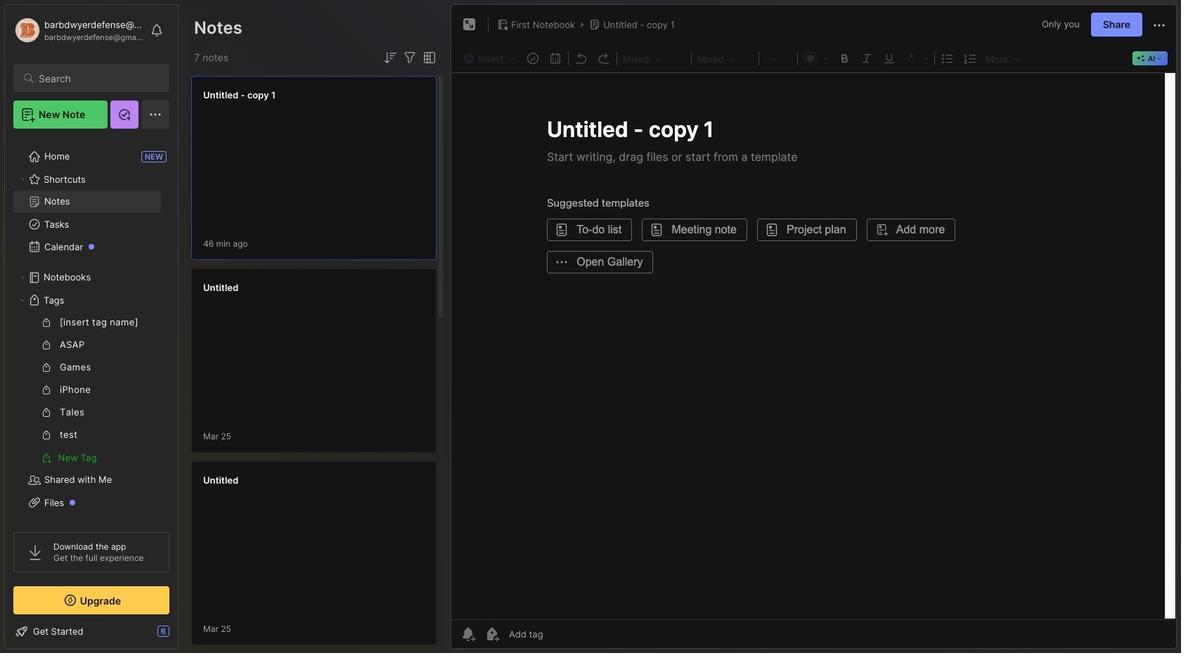 Task type: locate. For each thing, give the bounding box(es) containing it.
tree
[[5, 137, 178, 545]]

Add tag field
[[508, 628, 614, 641]]

Help and Learning task checklist field
[[5, 620, 178, 643]]

More field
[[982, 49, 1024, 68]]

add tag image
[[484, 626, 501, 643]]

add filters image
[[402, 49, 419, 66]]

group inside tree
[[13, 312, 161, 469]]

Note Editor text field
[[452, 72, 1177, 620]]

Font family field
[[694, 49, 758, 68]]

None search field
[[39, 70, 157, 87]]

Add filters field
[[402, 49, 419, 66]]

group
[[13, 312, 161, 469]]

add a reminder image
[[460, 626, 477, 643]]

Font color field
[[800, 49, 834, 67]]

Search text field
[[39, 72, 157, 85]]

Highlight field
[[901, 49, 933, 67]]

expand notebooks image
[[18, 274, 27, 282]]

tree inside main element
[[5, 137, 178, 545]]

none search field inside main element
[[39, 70, 157, 87]]

expand tags image
[[18, 296, 27, 305]]

Heading level field
[[619, 49, 690, 68]]

More actions field
[[1151, 16, 1168, 34]]



Task type: describe. For each thing, give the bounding box(es) containing it.
font color image
[[800, 49, 834, 67]]

note window element
[[451, 4, 1177, 653]]

main element
[[0, 0, 183, 653]]

expand note image
[[461, 16, 478, 33]]

View options field
[[419, 49, 438, 66]]

insert image
[[460, 49, 522, 68]]

font size image
[[761, 49, 796, 68]]

more image
[[982, 49, 1024, 68]]

Insert field
[[460, 49, 522, 68]]

heading level image
[[619, 49, 690, 68]]

click to collapse image
[[178, 627, 188, 644]]

font family image
[[694, 49, 758, 68]]

Account field
[[13, 16, 143, 44]]

Sort options field
[[382, 49, 399, 66]]

highlight image
[[901, 49, 933, 67]]

Font size field
[[761, 49, 796, 68]]

more actions image
[[1151, 17, 1168, 34]]



Task type: vqa. For each thing, say whether or not it's contained in the screenshot.
the thumbnail
no



